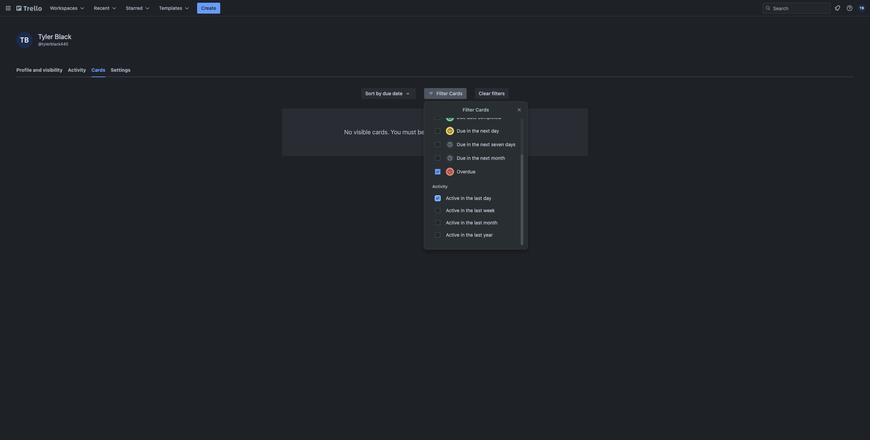 Task type: describe. For each thing, give the bounding box(es) containing it.
the for due in the next month
[[472, 155, 479, 161]]

next for seven
[[481, 141, 490, 147]]

in for active in the last month
[[461, 220, 465, 226]]

0 horizontal spatial cards
[[91, 67, 105, 73]]

tyler black @ tylerblack440
[[38, 33, 72, 47]]

1 vertical spatial filter cards
[[463, 107, 489, 113]]

you
[[391, 129, 401, 136]]

@
[[38, 41, 42, 47]]

primary element
[[0, 0, 871, 16]]

due for due in the next seven days
[[457, 141, 466, 147]]

year
[[484, 232, 493, 238]]

appear
[[492, 129, 511, 136]]

due date completed
[[457, 114, 502, 120]]

last for week
[[475, 207, 482, 213]]

seven
[[491, 141, 504, 147]]

overdue
[[457, 169, 476, 174]]

filter cards button
[[425, 88, 467, 99]]

recent button
[[90, 3, 121, 14]]

in for active in the last week
[[461, 207, 465, 213]]

no
[[344, 129, 352, 136]]

filters
[[492, 90, 505, 96]]

a
[[452, 129, 456, 136]]

profile and visibility link
[[16, 64, 63, 76]]

the for due in the next day
[[472, 128, 479, 134]]

2 vertical spatial cards
[[476, 107, 489, 113]]

it
[[480, 129, 483, 136]]

clear
[[479, 90, 491, 96]]

templates button
[[155, 3, 193, 14]]

clear filters
[[479, 90, 505, 96]]

be
[[418, 129, 425, 136]]

month for due in the next month
[[491, 155, 505, 161]]

next for day
[[481, 128, 490, 134]]

due in the next day
[[457, 128, 499, 134]]

filter inside filter cards button
[[437, 90, 448, 96]]

the for due in the next seven days
[[472, 141, 479, 147]]

last for year
[[475, 232, 482, 238]]

week
[[484, 207, 495, 213]]

active in the last day
[[446, 195, 492, 201]]

workspaces
[[50, 5, 78, 11]]

days
[[506, 141, 516, 147]]

due for due in the next day
[[457, 128, 466, 134]]

templates
[[159, 5, 182, 11]]

sort by due date
[[366, 90, 403, 96]]

tyler
[[38, 33, 53, 40]]

in for due in the next day
[[467, 128, 471, 134]]

workspaces button
[[46, 3, 88, 14]]

month for active in the last month
[[484, 220, 498, 226]]

filter cards inside button
[[437, 90, 463, 96]]

activity link
[[68, 64, 86, 76]]

due in the next month
[[457, 155, 505, 161]]

cards link
[[91, 64, 105, 77]]

in for due in the next seven days
[[467, 141, 471, 147]]

completed
[[478, 114, 502, 120]]

settings link
[[111, 64, 131, 76]]

the for active in the last month
[[466, 220, 473, 226]]

1 to from the left
[[445, 129, 451, 136]]

due for due in the next month
[[457, 155, 466, 161]]

back to home image
[[16, 3, 42, 14]]

profile
[[16, 67, 32, 73]]

no visible cards. you must be added to a card for it to appear here.
[[344, 129, 526, 136]]

due
[[383, 90, 392, 96]]

day for due in the next day
[[491, 128, 499, 134]]

0 notifications image
[[834, 4, 842, 12]]

in for active in the last year
[[461, 232, 465, 238]]

the for active in the last year
[[466, 232, 473, 238]]

0 vertical spatial activity
[[68, 67, 86, 73]]

in for due in the next month
[[467, 155, 471, 161]]

sort by due date button
[[361, 88, 416, 99]]

visibility
[[43, 67, 63, 73]]



Task type: vqa. For each thing, say whether or not it's contained in the screenshot.
the middle Add a card
no



Task type: locate. For each thing, give the bounding box(es) containing it.
1 vertical spatial day
[[484, 195, 492, 201]]

0 vertical spatial cards
[[91, 67, 105, 73]]

0 horizontal spatial filter cards
[[437, 90, 463, 96]]

starred button
[[122, 3, 154, 14]]

for
[[471, 129, 478, 136]]

next
[[481, 128, 490, 134], [481, 141, 490, 147], [481, 155, 490, 161]]

last left week
[[475, 207, 482, 213]]

month down week
[[484, 220, 498, 226]]

filter cards
[[437, 90, 463, 96], [463, 107, 489, 113]]

2 horizontal spatial cards
[[476, 107, 489, 113]]

day for active in the last day
[[484, 195, 492, 201]]

1 next from the top
[[481, 128, 490, 134]]

create
[[201, 5, 216, 11]]

active down active in the last month
[[446, 232, 460, 238]]

to left 'a'
[[445, 129, 451, 136]]

next for month
[[481, 155, 490, 161]]

active for active in the last month
[[446, 220, 460, 226]]

create button
[[197, 3, 220, 14]]

1 horizontal spatial filter
[[463, 107, 475, 113]]

1 horizontal spatial filter cards
[[463, 107, 489, 113]]

last down active in the last week
[[475, 220, 482, 226]]

the up active in the last week
[[466, 195, 473, 201]]

due
[[457, 114, 466, 120], [457, 128, 466, 134], [457, 141, 466, 147], [457, 155, 466, 161]]

2 vertical spatial next
[[481, 155, 490, 161]]

1 vertical spatial tyler black (tylerblack440) image
[[16, 32, 33, 48]]

Search field
[[771, 3, 831, 13]]

1 horizontal spatial tyler black (tylerblack440) image
[[858, 4, 867, 12]]

starred
[[126, 5, 143, 11]]

added
[[426, 129, 444, 136]]

0 vertical spatial tyler black (tylerblack440) image
[[858, 4, 867, 12]]

in
[[467, 128, 471, 134], [467, 141, 471, 147], [467, 155, 471, 161], [461, 195, 465, 201], [461, 207, 465, 213], [461, 220, 465, 226], [461, 232, 465, 238]]

2 last from the top
[[475, 207, 482, 213]]

card
[[457, 129, 469, 136]]

active up active in the last year
[[446, 220, 460, 226]]

4 last from the top
[[475, 232, 482, 238]]

active for active in the last day
[[446, 195, 460, 201]]

month
[[491, 155, 505, 161], [484, 220, 498, 226]]

must
[[403, 129, 416, 136]]

due down the card
[[457, 141, 466, 147]]

recent
[[94, 5, 110, 11]]

active in the last week
[[446, 207, 495, 213]]

day up seven
[[491, 128, 499, 134]]

1 horizontal spatial activity
[[433, 184, 448, 189]]

the up overdue
[[472, 155, 479, 161]]

cards.
[[373, 129, 389, 136]]

cards up "due date completed"
[[476, 107, 489, 113]]

in up active in the last year
[[461, 220, 465, 226]]

0 vertical spatial month
[[491, 155, 505, 161]]

black
[[55, 33, 72, 40]]

filter
[[437, 90, 448, 96], [463, 107, 475, 113]]

in down active in the last month
[[461, 232, 465, 238]]

next right for
[[481, 128, 490, 134]]

1 vertical spatial date
[[467, 114, 477, 120]]

1 vertical spatial filter
[[463, 107, 475, 113]]

0 horizontal spatial activity
[[68, 67, 86, 73]]

3 due from the top
[[457, 141, 466, 147]]

by
[[376, 90, 382, 96]]

1 vertical spatial month
[[484, 220, 498, 226]]

profile and visibility
[[16, 67, 63, 73]]

activity left "cards" link
[[68, 67, 86, 73]]

day
[[491, 128, 499, 134], [484, 195, 492, 201]]

4 due from the top
[[457, 155, 466, 161]]

0 vertical spatial filter
[[437, 90, 448, 96]]

due in the next seven days
[[457, 141, 516, 147]]

to right it
[[485, 129, 490, 136]]

0 vertical spatial filter cards
[[437, 90, 463, 96]]

active
[[446, 195, 460, 201], [446, 207, 460, 213], [446, 220, 460, 226], [446, 232, 460, 238]]

clear filters button
[[475, 88, 509, 99]]

cards inside button
[[449, 90, 463, 96]]

2 active from the top
[[446, 207, 460, 213]]

2 due from the top
[[457, 128, 466, 134]]

the down the active in the last day
[[466, 207, 473, 213]]

active up active in the last week
[[446, 195, 460, 201]]

tyler black (tylerblack440) image
[[858, 4, 867, 12], [16, 32, 33, 48]]

the down active in the last month
[[466, 232, 473, 238]]

in down the active in the last day
[[461, 207, 465, 213]]

4 active from the top
[[446, 232, 460, 238]]

1 vertical spatial activity
[[433, 184, 448, 189]]

1 active from the top
[[446, 195, 460, 201]]

due up overdue
[[457, 155, 466, 161]]

1 last from the top
[[475, 195, 482, 201]]

1 vertical spatial next
[[481, 141, 490, 147]]

2 next from the top
[[481, 141, 490, 147]]

1 horizontal spatial cards
[[449, 90, 463, 96]]

in up overdue
[[467, 155, 471, 161]]

due for due date completed
[[457, 114, 466, 120]]

the for active in the last day
[[466, 195, 473, 201]]

0 horizontal spatial filter
[[437, 90, 448, 96]]

3 active from the top
[[446, 220, 460, 226]]

month down seven
[[491, 155, 505, 161]]

in down for
[[467, 141, 471, 147]]

sort
[[366, 90, 375, 96]]

to
[[445, 129, 451, 136], [485, 129, 490, 136]]

in up active in the last week
[[461, 195, 465, 201]]

the up active in the last year
[[466, 220, 473, 226]]

close popover image
[[517, 107, 522, 113]]

next down due in the next seven days
[[481, 155, 490, 161]]

the
[[472, 128, 479, 134], [472, 141, 479, 147], [472, 155, 479, 161], [466, 195, 473, 201], [466, 207, 473, 213], [466, 220, 473, 226], [466, 232, 473, 238]]

open information menu image
[[847, 5, 854, 12]]

0 vertical spatial next
[[481, 128, 490, 134]]

settings
[[111, 67, 131, 73]]

cards left clear
[[449, 90, 463, 96]]

last for month
[[475, 220, 482, 226]]

the down for
[[472, 141, 479, 147]]

date inside dropdown button
[[393, 90, 403, 96]]

the for active in the last week
[[466, 207, 473, 213]]

day up week
[[484, 195, 492, 201]]

last left year
[[475, 232, 482, 238]]

in for active in the last day
[[461, 195, 465, 201]]

1 due from the top
[[457, 114, 466, 120]]

1 horizontal spatial date
[[467, 114, 477, 120]]

cards
[[91, 67, 105, 73], [449, 90, 463, 96], [476, 107, 489, 113]]

active for active in the last year
[[446, 232, 460, 238]]

search image
[[766, 5, 771, 11]]

0 horizontal spatial to
[[445, 129, 451, 136]]

cards right activity link
[[91, 67, 105, 73]]

3 next from the top
[[481, 155, 490, 161]]

last up active in the last week
[[475, 195, 482, 201]]

activity up the active in the last day
[[433, 184, 448, 189]]

and
[[33, 67, 42, 73]]

date up due in the next day
[[467, 114, 477, 120]]

visible
[[354, 129, 371, 136]]

date right the due
[[393, 90, 403, 96]]

0 vertical spatial day
[[491, 128, 499, 134]]

1 vertical spatial cards
[[449, 90, 463, 96]]

0 horizontal spatial date
[[393, 90, 403, 96]]

next left seven
[[481, 141, 490, 147]]

tyler black (tylerblack440) image right open information menu image
[[858, 4, 867, 12]]

here.
[[512, 129, 526, 136]]

1 horizontal spatial to
[[485, 129, 490, 136]]

active in the last month
[[446, 220, 498, 226]]

2 to from the left
[[485, 129, 490, 136]]

activity
[[68, 67, 86, 73], [433, 184, 448, 189]]

due up the card
[[457, 114, 466, 120]]

active for active in the last week
[[446, 207, 460, 213]]

in left it
[[467, 128, 471, 134]]

the left it
[[472, 128, 479, 134]]

0 horizontal spatial tyler black (tylerblack440) image
[[16, 32, 33, 48]]

tylerblack440
[[42, 41, 68, 47]]

active in the last year
[[446, 232, 493, 238]]

last for day
[[475, 195, 482, 201]]

3 last from the top
[[475, 220, 482, 226]]

date
[[393, 90, 403, 96], [467, 114, 477, 120]]

active down the active in the last day
[[446, 207, 460, 213]]

0 vertical spatial date
[[393, 90, 403, 96]]

due right 'a'
[[457, 128, 466, 134]]

last
[[475, 195, 482, 201], [475, 207, 482, 213], [475, 220, 482, 226], [475, 232, 482, 238]]

tyler black (tylerblack440) image left the "@"
[[16, 32, 33, 48]]



